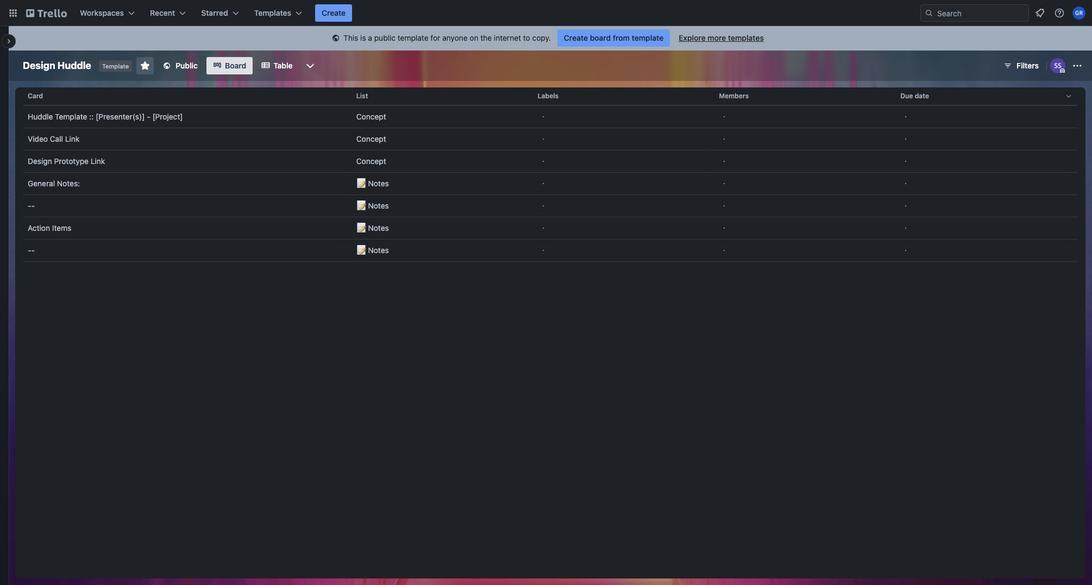Task type: vqa. For each thing, say whether or not it's contained in the screenshot.
Link
yes



Task type: describe. For each thing, give the bounding box(es) containing it.
labels button
[[534, 83, 715, 109]]

public
[[176, 61, 198, 70]]

anyone
[[443, 33, 468, 42]]

::
[[89, 112, 94, 121]]

prototype
[[54, 157, 89, 166]]

create board from template
[[564, 33, 664, 42]]

create button
[[315, 4, 352, 22]]

design prototype link
[[28, 157, 105, 166]]

items
[[52, 223, 71, 233]]

filters
[[1017, 61, 1040, 70]]

general notes:
[[28, 179, 80, 188]]

this
[[344, 33, 359, 42]]

concept for video call link
[[357, 134, 386, 144]]

huddle template :: [presenter(s)] - [project] link
[[28, 106, 348, 128]]

table
[[274, 61, 293, 70]]

1 📝 from the top
[[357, 179, 366, 188]]

internet
[[494, 33, 521, 42]]

templates
[[254, 8, 291, 17]]

notes:
[[57, 179, 80, 188]]

[presenter(s)]
[[96, 112, 145, 121]]

notes for general notes: link
[[368, 179, 389, 188]]

members button
[[715, 83, 897, 109]]

workspaces
[[80, 8, 124, 17]]

3 📝 from the top
[[357, 223, 366, 233]]

8 row from the top
[[23, 239, 1078, 262]]

-- for the "--" link related to sixth row
[[28, 201, 35, 210]]

back to home image
[[26, 4, 67, 22]]

card
[[28, 92, 43, 100]]

action items link
[[28, 217, 348, 239]]

notes for 8th row from the top of the table containing huddle template :: [presenter(s)] - [project]'s the "--" link
[[368, 246, 389, 255]]

0 notifications image
[[1034, 7, 1047, 20]]

0 vertical spatial template
[[102, 63, 129, 70]]

general
[[28, 179, 55, 188]]

2 📝 notes from the top
[[357, 201, 389, 210]]

video call link link
[[28, 128, 348, 150]]

customize views image
[[305, 60, 316, 71]]

members
[[720, 92, 749, 100]]

show menu image
[[1073, 60, 1084, 71]]

recent
[[150, 8, 175, 17]]

templates
[[729, 33, 764, 42]]

open information menu image
[[1055, 8, 1066, 18]]

filters button
[[1001, 57, 1043, 74]]

2 📝 from the top
[[357, 201, 366, 210]]

is
[[361, 33, 366, 42]]

for
[[431, 33, 441, 42]]

-- for 8th row from the top of the table containing huddle template :: [presenter(s)] - [project]'s the "--" link
[[28, 246, 35, 255]]

the
[[481, 33, 492, 42]]

2 template from the left
[[632, 33, 664, 42]]

row containing card
[[23, 83, 1078, 109]]

from
[[613, 33, 630, 42]]

link for design prototype link
[[91, 157, 105, 166]]

recent button
[[144, 4, 193, 22]]

design prototype link link
[[28, 151, 348, 172]]

board link
[[207, 57, 253, 74]]

design for design prototype link
[[28, 157, 52, 166]]

-- link for sixth row
[[28, 195, 348, 217]]



Task type: locate. For each thing, give the bounding box(es) containing it.
1 horizontal spatial create
[[564, 33, 588, 42]]

3 concept from the top
[[357, 157, 386, 166]]

1 vertical spatial huddle
[[28, 112, 53, 121]]

template
[[102, 63, 129, 70], [55, 112, 87, 121]]

templates button
[[248, 4, 309, 22]]

list button
[[352, 83, 534, 109]]

huddle
[[58, 60, 91, 71], [28, 112, 53, 121]]

1 concept from the top
[[357, 112, 386, 121]]

stu smith (stusmith18) image
[[1051, 58, 1066, 73]]

create for create
[[322, 8, 346, 17]]

due date
[[901, 92, 930, 100]]

-- up action
[[28, 201, 35, 210]]

row containing general notes:
[[23, 172, 1078, 195]]

1 horizontal spatial link
[[91, 157, 105, 166]]

2 -- from the top
[[28, 246, 35, 255]]

1 vertical spatial design
[[28, 157, 52, 166]]

1 vertical spatial create
[[564, 33, 588, 42]]

star or unstar board image
[[140, 61, 151, 71]]

Board name text field
[[17, 57, 97, 74]]

row
[[23, 83, 1078, 109], [23, 105, 1078, 128], [23, 128, 1078, 151], [23, 150, 1078, 173], [23, 172, 1078, 195], [23, 195, 1078, 217], [23, 217, 1078, 240], [23, 239, 1078, 262]]

copy.
[[533, 33, 551, 42]]

1 vertical spatial --
[[28, 246, 35, 255]]

concept for huddle template :: [presenter(s)] - [project]
[[357, 112, 386, 121]]

1 row from the top
[[23, 83, 1078, 109]]

date
[[915, 92, 930, 100]]

2 row from the top
[[23, 105, 1078, 128]]

sm image
[[331, 33, 341, 44]]

2 vertical spatial concept
[[357, 157, 386, 166]]

4 notes from the top
[[368, 246, 389, 255]]

notes
[[368, 179, 389, 188], [368, 201, 389, 210], [368, 223, 389, 233], [368, 246, 389, 255]]

due
[[901, 92, 914, 100]]

due date button
[[897, 83, 1078, 109]]

template left "for"
[[398, 33, 429, 42]]

2 concept from the top
[[357, 134, 386, 144]]

6 row from the top
[[23, 195, 1078, 217]]

link right the prototype
[[91, 157, 105, 166]]

video call link
[[28, 134, 80, 144]]

call
[[50, 134, 63, 144]]

-- link down action items link
[[28, 240, 348, 262]]

0 horizontal spatial template
[[55, 112, 87, 121]]

0 horizontal spatial template
[[398, 33, 429, 42]]

action items
[[28, 223, 71, 233]]

design up card in the top of the page
[[23, 60, 55, 71]]

7 row from the top
[[23, 217, 1078, 240]]

concept
[[357, 112, 386, 121], [357, 134, 386, 144], [357, 157, 386, 166]]

design
[[23, 60, 55, 71], [28, 157, 52, 166]]

design huddle
[[23, 60, 91, 71]]

design for design huddle
[[23, 60, 55, 71]]

starred button
[[195, 4, 246, 22]]

huddle down card in the top of the page
[[28, 112, 53, 121]]

Search field
[[934, 5, 1029, 21]]

1 horizontal spatial template
[[632, 33, 664, 42]]

this is a public template for anyone on the internet to copy.
[[344, 33, 551, 42]]

a
[[368, 33, 372, 42]]

1 notes from the top
[[368, 179, 389, 188]]

0 vertical spatial design
[[23, 60, 55, 71]]

huddle inside row
[[28, 112, 53, 121]]

1 📝 notes from the top
[[357, 179, 389, 188]]

board
[[590, 33, 611, 42]]

1 vertical spatial -- link
[[28, 240, 348, 262]]

explore
[[679, 33, 706, 42]]

-- link
[[28, 195, 348, 217], [28, 240, 348, 262]]

row containing video call link
[[23, 128, 1078, 151]]

0 vertical spatial -- link
[[28, 195, 348, 217]]

explore more templates
[[679, 33, 764, 42]]

template right from
[[632, 33, 664, 42]]

3 row from the top
[[23, 128, 1078, 151]]

0 horizontal spatial link
[[65, 134, 80, 144]]

0 vertical spatial concept
[[357, 112, 386, 121]]

search image
[[925, 9, 934, 17]]

action
[[28, 223, 50, 233]]

this member is an admin of this board. image
[[1061, 69, 1066, 73]]

link for video call link
[[65, 134, 80, 144]]

1 -- link from the top
[[28, 195, 348, 217]]

card button
[[23, 83, 352, 109]]

-- link for 8th row from the top of the table containing huddle template :: [presenter(s)] - [project]
[[28, 240, 348, 262]]

template left the '::'
[[55, 112, 87, 121]]

explore more templates link
[[673, 29, 771, 47]]

3 📝 notes from the top
[[357, 223, 389, 233]]

0 vertical spatial link
[[65, 134, 80, 144]]

huddle template :: [presenter(s)] - [project]
[[28, 112, 183, 121]]

1 vertical spatial template
[[55, 112, 87, 121]]

create up sm icon
[[322, 8, 346, 17]]

design inside text field
[[23, 60, 55, 71]]

0 vertical spatial --
[[28, 201, 35, 210]]

to
[[524, 33, 531, 42]]

1 horizontal spatial huddle
[[58, 60, 91, 71]]

0 horizontal spatial huddle
[[28, 112, 53, 121]]

[project]
[[153, 112, 183, 121]]

table
[[15, 83, 1086, 579]]

public button
[[156, 57, 204, 74]]

1 horizontal spatial template
[[102, 63, 129, 70]]

create board from template link
[[558, 29, 671, 47]]

greg robinson (gregrobinson96) image
[[1073, 7, 1086, 20]]

1 vertical spatial link
[[91, 157, 105, 166]]

primary element
[[0, 0, 1093, 26]]

video
[[28, 134, 48, 144]]

huddle inside text field
[[58, 60, 91, 71]]

concept for design prototype link
[[357, 157, 386, 166]]

row containing action items
[[23, 217, 1078, 240]]

board
[[225, 61, 246, 70]]

public
[[374, 33, 396, 42]]

create
[[322, 8, 346, 17], [564, 33, 588, 42]]

4 📝 from the top
[[357, 246, 366, 255]]

1 template from the left
[[398, 33, 429, 42]]

template
[[398, 33, 429, 42], [632, 33, 664, 42]]

row containing design prototype link
[[23, 150, 1078, 173]]

📝
[[357, 179, 366, 188], [357, 201, 366, 210], [357, 223, 366, 233], [357, 246, 366, 255]]

0 vertical spatial create
[[322, 8, 346, 17]]

labels
[[538, 92, 559, 100]]

-- link up action items link
[[28, 195, 348, 217]]

template left star or unstar board icon
[[102, 63, 129, 70]]

1 vertical spatial concept
[[357, 134, 386, 144]]

--
[[28, 201, 35, 210], [28, 246, 35, 255]]

4 📝 notes from the top
[[357, 246, 389, 255]]

design inside row
[[28, 157, 52, 166]]

link right call in the left of the page
[[65, 134, 80, 144]]

-
[[147, 112, 150, 121], [28, 201, 31, 210], [31, 201, 35, 210], [28, 246, 31, 255], [31, 246, 35, 255]]

table link
[[255, 57, 299, 74]]

workspaces button
[[73, 4, 141, 22]]

create for create board from template
[[564, 33, 588, 42]]

5 row from the top
[[23, 172, 1078, 195]]

notes for action items link
[[368, 223, 389, 233]]

design up general
[[28, 157, 52, 166]]

-- down action
[[28, 246, 35, 255]]

0 vertical spatial huddle
[[58, 60, 91, 71]]

row containing huddle template :: [presenter(s)] - [project]
[[23, 105, 1078, 128]]

create left board
[[564, 33, 588, 42]]

general notes: link
[[28, 173, 348, 195]]

2 -- link from the top
[[28, 240, 348, 262]]

0 horizontal spatial create
[[322, 8, 346, 17]]

more
[[708, 33, 727, 42]]

notes for the "--" link related to sixth row
[[368, 201, 389, 210]]

on
[[470, 33, 479, 42]]

create inside 'button'
[[322, 8, 346, 17]]

3 notes from the top
[[368, 223, 389, 233]]

huddle up the '::'
[[58, 60, 91, 71]]

starred
[[201, 8, 228, 17]]

📝 notes
[[357, 179, 389, 188], [357, 201, 389, 210], [357, 223, 389, 233], [357, 246, 389, 255]]

list
[[357, 92, 368, 100]]

4 row from the top
[[23, 150, 1078, 173]]

link
[[65, 134, 80, 144], [91, 157, 105, 166]]

2 notes from the top
[[368, 201, 389, 210]]

table containing huddle template :: [presenter(s)] - [project]
[[15, 83, 1086, 579]]

1 -- from the top
[[28, 201, 35, 210]]

template inside huddle template :: [presenter(s)] - [project] link
[[55, 112, 87, 121]]



